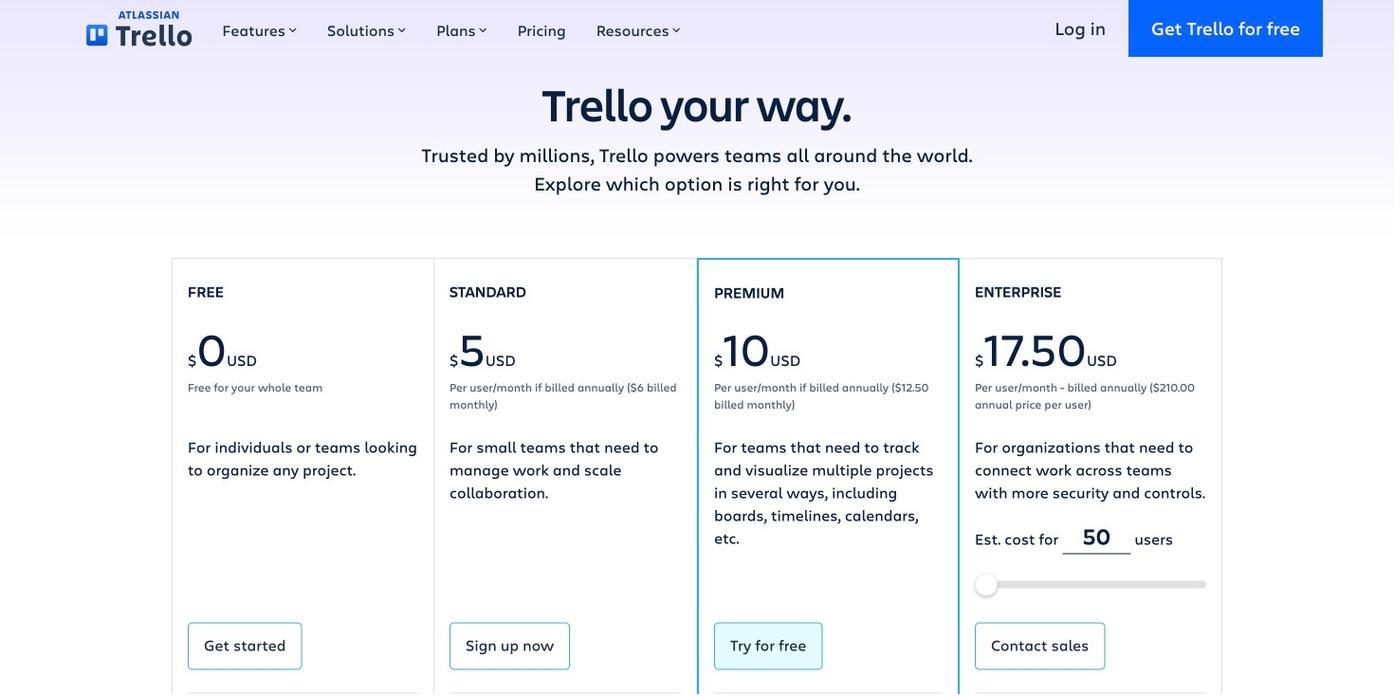 Task type: locate. For each thing, give the bounding box(es) containing it.
Users number field
[[1062, 519, 1131, 554]]

Users range field
[[975, 581, 1206, 588]]



Task type: vqa. For each thing, say whether or not it's contained in the screenshot.
Atlassian Trello IMAGE
yes



Task type: describe. For each thing, give the bounding box(es) containing it.
atlassian trello image
[[86, 11, 192, 46]]



